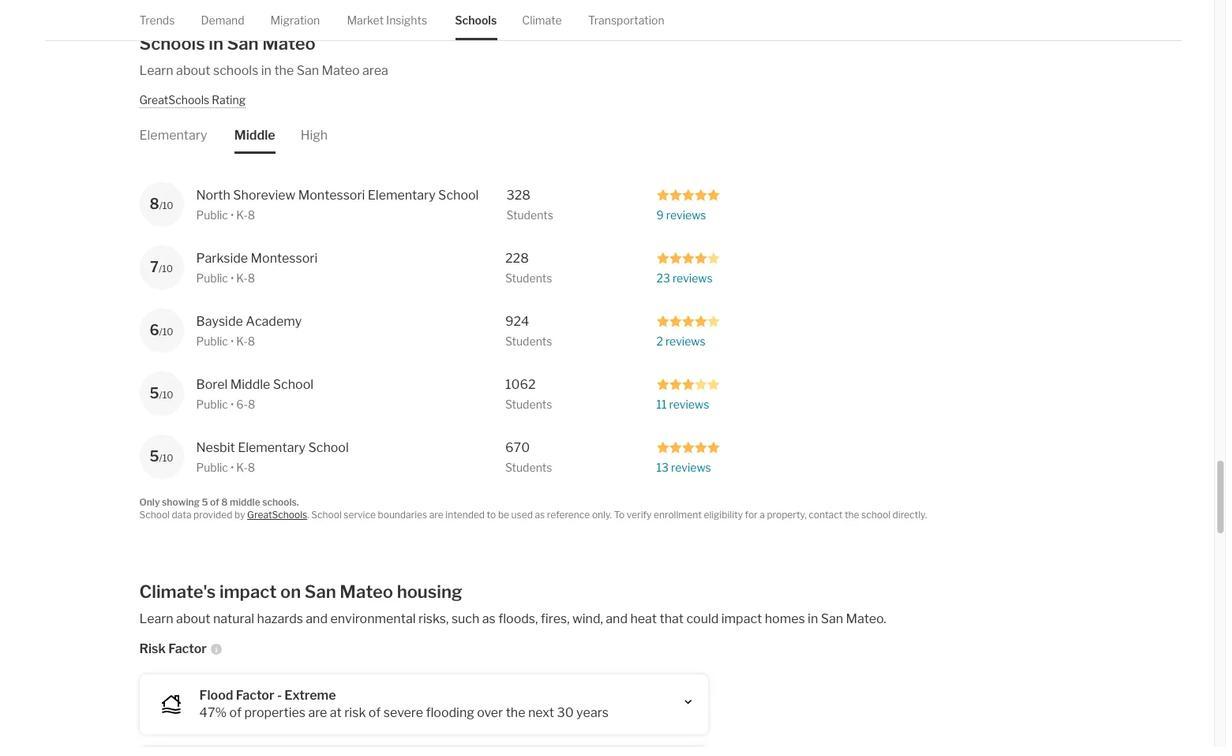 Task type: locate. For each thing, give the bounding box(es) containing it.
public down 'borel'
[[196, 398, 228, 411]]

1 vertical spatial montessori
[[251, 251, 318, 266]]

school right .
[[311, 509, 342, 521]]

wind,
[[572, 611, 603, 626]]

public inside borel middle school public • 6-8
[[196, 398, 228, 411]]

are left at
[[308, 705, 327, 720]]

students
[[506, 208, 553, 221], [505, 271, 552, 285], [505, 334, 552, 348], [505, 398, 552, 411], [505, 461, 552, 474]]

mateo left the area
[[322, 63, 360, 78]]

montessori inside north shoreview montessori elementary school public • k-8
[[298, 188, 365, 203]]

high element
[[301, 108, 328, 154]]

environmental
[[330, 611, 416, 626]]

middle
[[230, 496, 260, 508]]

such
[[451, 611, 480, 626]]

1 5 /10 from the top
[[150, 385, 173, 401]]

1 horizontal spatial and
[[606, 611, 628, 626]]

1 horizontal spatial greatschools
[[247, 509, 307, 521]]

middle element
[[234, 108, 275, 154]]

5 public from the top
[[196, 461, 228, 474]]

0 vertical spatial as
[[535, 509, 545, 521]]

2 /10 from the top
[[159, 263, 173, 274]]

middle down rating
[[234, 128, 275, 143]]

about up greatschools rating
[[176, 63, 210, 78]]

climate's
[[139, 581, 216, 602]]

0 vertical spatial middle
[[234, 128, 275, 143]]

5 up only
[[150, 448, 159, 465]]

0 horizontal spatial as
[[482, 611, 496, 626]]

students for 924
[[505, 334, 552, 348]]

in right schools
[[261, 63, 272, 78]]

5 left 'borel'
[[150, 385, 159, 401]]

the inside flood factor - extreme 47% of properties are at risk of severe flooding over the next 30 years
[[506, 705, 525, 720]]

learn about natural hazards and environmental risks, such as floods, fires, wind, and heat that      could impact homes in san mateo.
[[139, 611, 886, 626]]

risk
[[344, 705, 366, 720]]

of
[[210, 496, 219, 508], [229, 705, 242, 720], [369, 705, 381, 720]]

228 students
[[505, 251, 552, 285]]

risks,
[[418, 611, 449, 626]]

high
[[301, 128, 328, 143]]

elementary element
[[139, 108, 207, 154]]

2 vertical spatial the
[[506, 705, 525, 720]]

are inside flood factor - extreme 47% of properties are at risk of severe flooding over the next 30 years
[[308, 705, 327, 720]]

1 learn from the top
[[139, 63, 173, 78]]

1 rating 4.0 out of 5 element from the top
[[656, 251, 720, 265]]

about
[[176, 63, 210, 78], [176, 611, 210, 626]]

learn for learn about schools in the san mateo area
[[139, 63, 173, 78]]

3 /10 from the top
[[159, 326, 173, 338]]

1 horizontal spatial elementary
[[238, 440, 306, 455]]

1 vertical spatial rating 4.0 out of 5 element
[[656, 315, 720, 328]]

only
[[139, 496, 160, 508]]

of up provided
[[210, 496, 219, 508]]

public inside the parkside montessori public • k-8
[[196, 271, 228, 285]]

k- up middle
[[236, 461, 248, 474]]

rating 5.0 out of 5 element
[[656, 188, 720, 202], [656, 441, 720, 454]]

in down "demand" on the top left
[[209, 33, 223, 54]]

1 about from the top
[[176, 63, 210, 78]]

1 horizontal spatial in
[[261, 63, 272, 78]]

reviews for 1062
[[669, 398, 709, 411]]

heat
[[630, 611, 657, 626]]

elementary
[[139, 128, 207, 143], [368, 188, 436, 203], [238, 440, 306, 455]]

borel
[[196, 377, 228, 392]]

0 horizontal spatial the
[[274, 63, 294, 78]]

rating 4.0 out of 5 element up 2 reviews
[[656, 315, 720, 328]]

8 down shoreview
[[248, 208, 255, 221]]

students for 670
[[505, 461, 552, 474]]

8 down 'borel middle school' button
[[248, 398, 255, 411]]

the right over
[[506, 705, 525, 720]]

bayside academy button
[[196, 312, 413, 331]]

4 • from the top
[[230, 398, 234, 411]]

academy
[[246, 314, 302, 329]]

8 left north
[[150, 195, 159, 212]]

reviews right 9
[[666, 208, 706, 221]]

provided
[[193, 509, 232, 521]]

flood
[[199, 688, 233, 703]]

middle
[[234, 128, 275, 143], [230, 377, 270, 392]]

1 vertical spatial greatschools
[[247, 509, 307, 521]]

rating 4.0 out of 5 element
[[656, 251, 720, 265], [656, 315, 720, 328]]

montessori right parkside
[[251, 251, 318, 266]]

area
[[362, 63, 388, 78]]

2 • from the top
[[230, 271, 234, 285]]

/10 left north
[[159, 199, 173, 211]]

k- down shoreview
[[236, 208, 248, 221]]

1 • from the top
[[230, 208, 234, 221]]

schools
[[455, 13, 497, 27], [139, 33, 205, 54]]

5 /10
[[150, 385, 173, 401], [150, 448, 173, 465]]

trends
[[139, 13, 175, 27]]

about for natural
[[176, 611, 210, 626]]

1 vertical spatial about
[[176, 611, 210, 626]]

and left heat
[[606, 611, 628, 626]]

2 horizontal spatial of
[[369, 705, 381, 720]]

1 /10 from the top
[[159, 199, 173, 211]]

montessori down high
[[298, 188, 365, 203]]

over
[[477, 705, 503, 720]]

1 vertical spatial impact
[[721, 611, 762, 626]]

reviews right 13
[[671, 461, 711, 474]]

0 horizontal spatial in
[[209, 33, 223, 54]]

2 learn from the top
[[139, 611, 173, 626]]

8 inside bayside academy public • k-8
[[248, 334, 255, 348]]

1 vertical spatial elementary
[[368, 188, 436, 203]]

the left school
[[845, 509, 859, 521]]

2 rating 4.0 out of 5 element from the top
[[656, 315, 720, 328]]

rating 5.0 out of 5 element up 13 reviews
[[656, 441, 720, 454]]

are
[[429, 509, 444, 521], [308, 705, 327, 720]]

mateo up environmental
[[340, 581, 393, 602]]

public inside bayside academy public • k-8
[[196, 334, 228, 348]]

7 /10
[[150, 259, 173, 275]]

2 public from the top
[[196, 271, 228, 285]]

0 vertical spatial factor
[[168, 641, 207, 656]]

public down the nesbit in the bottom left of the page
[[196, 461, 228, 474]]

2 rating 5.0 out of 5 element from the top
[[656, 441, 720, 454]]

1 vertical spatial mateo
[[322, 63, 360, 78]]

0 vertical spatial rating 4.0 out of 5 element
[[656, 251, 720, 265]]

1062 students
[[505, 377, 552, 411]]

• left 6-
[[230, 398, 234, 411]]

schools
[[213, 63, 258, 78]]

risk factor
[[139, 641, 207, 656]]

/10 left 'borel'
[[159, 389, 173, 401]]

showing
[[162, 496, 200, 508]]

/10 inside 7 /10
[[159, 263, 173, 274]]

greatschools up elementary element
[[139, 93, 209, 107]]

as right such
[[482, 611, 496, 626]]

1 vertical spatial learn
[[139, 611, 173, 626]]

/10 left parkside
[[159, 263, 173, 274]]

5 /10 up only
[[150, 448, 173, 465]]

public down parkside
[[196, 271, 228, 285]]

1 and from the left
[[306, 611, 328, 626]]

1 horizontal spatial are
[[429, 509, 444, 521]]

1 rating 5.0 out of 5 element from the top
[[656, 188, 720, 202]]

students down 1062
[[505, 398, 552, 411]]

k- inside north shoreview montessori elementary school public • k-8
[[236, 208, 248, 221]]

school down only
[[139, 509, 170, 521]]

0 vertical spatial montessori
[[298, 188, 365, 203]]

328
[[506, 188, 531, 203]]

factor inside flood factor - extreme 47% of properties are at risk of severe flooding over the next 30 years
[[236, 688, 274, 703]]

8
[[150, 195, 159, 212], [248, 208, 255, 221], [248, 271, 255, 285], [248, 334, 255, 348], [248, 398, 255, 411], [248, 461, 255, 474], [221, 496, 228, 508]]

4 /10 from the top
[[159, 389, 173, 401]]

2 vertical spatial elementary
[[238, 440, 306, 455]]

/10 for nesbit
[[159, 452, 173, 464]]

8 up provided
[[221, 496, 228, 508]]

san up schools
[[227, 33, 259, 54]]

2 vertical spatial 5
[[202, 496, 208, 508]]

k- inside nesbit elementary school public • k-8
[[236, 461, 248, 474]]

impact right could
[[721, 611, 762, 626]]

be
[[498, 509, 509, 521]]

learn
[[139, 63, 173, 78], [139, 611, 173, 626]]

factor
[[168, 641, 207, 656], [236, 688, 274, 703]]

8 down parkside
[[248, 271, 255, 285]]

8 /10
[[150, 195, 173, 212]]

• down parkside
[[230, 271, 234, 285]]

0 vertical spatial learn
[[139, 63, 173, 78]]

0 vertical spatial greatschools
[[139, 93, 209, 107]]

13
[[656, 461, 669, 474]]

of right the 47%
[[229, 705, 242, 720]]

learn up risk
[[139, 611, 173, 626]]

boundaries
[[378, 509, 427, 521]]

2 about from the top
[[176, 611, 210, 626]]

1 vertical spatial 5 /10
[[150, 448, 173, 465]]

factor left -
[[236, 688, 274, 703]]

1 vertical spatial as
[[482, 611, 496, 626]]

middle up 6-
[[230, 377, 270, 392]]

9 reviews
[[656, 208, 706, 221]]

the right schools
[[274, 63, 294, 78]]

• down bayside
[[230, 334, 234, 348]]

reviews right '2'
[[665, 334, 706, 348]]

transportation link
[[588, 0, 664, 40]]

1 vertical spatial factor
[[236, 688, 274, 703]]

3 • from the top
[[230, 334, 234, 348]]

learn about schools in the san mateo area
[[139, 63, 388, 78]]

montessori
[[298, 188, 365, 203], [251, 251, 318, 266]]

5 • from the top
[[230, 461, 234, 474]]

2 horizontal spatial the
[[845, 509, 859, 521]]

1 horizontal spatial the
[[506, 705, 525, 720]]

•
[[230, 208, 234, 221], [230, 271, 234, 285], [230, 334, 234, 348], [230, 398, 234, 411], [230, 461, 234, 474]]

greatschools down schools.
[[247, 509, 307, 521]]

rating 4.0 out of 5 element up 23 reviews
[[656, 251, 720, 265]]

5
[[150, 385, 159, 401], [150, 448, 159, 465], [202, 496, 208, 508]]

impact up natural
[[219, 581, 277, 602]]

to
[[487, 509, 496, 521]]

students for 228
[[505, 271, 552, 285]]

2 horizontal spatial elementary
[[368, 188, 436, 203]]

school inside borel middle school public • 6-8
[[273, 377, 313, 392]]

4 k- from the top
[[236, 461, 248, 474]]

rating 5.0 out of 5 element for 8
[[656, 188, 720, 202]]

reviews right 23
[[673, 271, 713, 285]]

san
[[227, 33, 259, 54], [297, 63, 319, 78], [305, 581, 336, 602], [821, 611, 843, 626]]

school left 328
[[438, 188, 479, 203]]

8 up middle
[[248, 461, 255, 474]]

0 horizontal spatial impact
[[219, 581, 277, 602]]

.
[[307, 509, 309, 521]]

1 vertical spatial schools
[[139, 33, 205, 54]]

market insights link
[[347, 0, 427, 40]]

factor right risk
[[168, 641, 207, 656]]

demand link
[[201, 0, 244, 40]]

flood factor - extreme 47% of properties are at risk of severe flooding over the next 30 years
[[199, 688, 609, 720]]

0 horizontal spatial schools
[[139, 33, 205, 54]]

the
[[274, 63, 294, 78], [845, 509, 859, 521], [506, 705, 525, 720]]

/10 for north
[[159, 199, 173, 211]]

2 horizontal spatial in
[[808, 611, 818, 626]]

reviews for 924
[[665, 334, 706, 348]]

to
[[614, 509, 625, 521]]

6-
[[236, 398, 248, 411]]

mateo down 'migration' on the top of the page
[[262, 33, 316, 54]]

3 public from the top
[[196, 334, 228, 348]]

students down 670
[[505, 461, 552, 474]]

school down 'borel middle school' button
[[308, 440, 349, 455]]

/10 for borel
[[159, 389, 173, 401]]

1 k- from the top
[[236, 208, 248, 221]]

0 horizontal spatial are
[[308, 705, 327, 720]]

students down the 924
[[505, 334, 552, 348]]

schools for schools
[[455, 13, 497, 27]]

1 vertical spatial in
[[261, 63, 272, 78]]

2 5 /10 from the top
[[150, 448, 173, 465]]

nesbit elementary school button
[[196, 439, 413, 458]]

0 vertical spatial 5 /10
[[150, 385, 173, 401]]

1 vertical spatial middle
[[230, 377, 270, 392]]

years
[[576, 705, 609, 720]]

k- inside bayside academy public • k-8
[[236, 334, 248, 348]]

students down the 228
[[505, 271, 552, 285]]

school down bayside academy button
[[273, 377, 313, 392]]

1 public from the top
[[196, 208, 228, 221]]

k- down bayside
[[236, 334, 248, 348]]

are left intended
[[429, 509, 444, 521]]

1 vertical spatial 5
[[150, 448, 159, 465]]

4 public from the top
[[196, 398, 228, 411]]

rating 5.0 out of 5 element for 5
[[656, 441, 720, 454]]

public down bayside
[[196, 334, 228, 348]]

8 down academy
[[248, 334, 255, 348]]

greatschools rating
[[139, 93, 246, 107]]

severe
[[383, 705, 423, 720]]

0 vertical spatial rating 5.0 out of 5 element
[[656, 188, 720, 202]]

• down shoreview
[[230, 208, 234, 221]]

reviews down rating 3.0 out of 5 element
[[669, 398, 709, 411]]

rating 5.0 out of 5 element up 9 reviews in the right top of the page
[[656, 188, 720, 202]]

2 k- from the top
[[236, 271, 248, 285]]

0 vertical spatial impact
[[219, 581, 277, 602]]

bayside academy public • k-8
[[196, 314, 302, 348]]

as right "used"
[[535, 509, 545, 521]]

5 for nesbit elementary school
[[150, 448, 159, 465]]

0 horizontal spatial factor
[[168, 641, 207, 656]]

public down north
[[196, 208, 228, 221]]

5 /10 from the top
[[159, 452, 173, 464]]

in right homes
[[808, 611, 818, 626]]

for
[[745, 509, 758, 521]]

/10 inside 6 /10
[[159, 326, 173, 338]]

learn for learn about natural hazards and environmental risks, such as floods, fires, wind, and heat that      could impact homes in san mateo.
[[139, 611, 173, 626]]

2 vertical spatial mateo
[[340, 581, 393, 602]]

/10 up showing
[[159, 452, 173, 464]]

mateo
[[262, 33, 316, 54], [322, 63, 360, 78], [340, 581, 393, 602]]

homes
[[765, 611, 805, 626]]

about down the climate's
[[176, 611, 210, 626]]

schools left climate
[[455, 13, 497, 27]]

north shoreview montessori elementary school public • k-8
[[196, 188, 479, 221]]

and down the climate's impact on san mateo housing
[[306, 611, 328, 626]]

and
[[306, 611, 328, 626], [606, 611, 628, 626]]

1 vertical spatial rating 5.0 out of 5 element
[[656, 441, 720, 454]]

0 vertical spatial about
[[176, 63, 210, 78]]

0 vertical spatial in
[[209, 33, 223, 54]]

5 up provided
[[202, 496, 208, 508]]

schools down trends
[[139, 33, 205, 54]]

greatschools link
[[247, 509, 307, 521]]

data
[[172, 509, 191, 521]]

students down 328
[[506, 208, 553, 221]]

school data provided by greatschools . school service boundaries are intended to be used as reference only. to verify enrollment eligibility for a property, contact the school directly.
[[139, 509, 927, 521]]

3 k- from the top
[[236, 334, 248, 348]]

learn up greatschools rating
[[139, 63, 173, 78]]

924
[[505, 314, 529, 329]]

1 horizontal spatial schools
[[455, 13, 497, 27]]

mateo.
[[846, 611, 886, 626]]

of right risk
[[369, 705, 381, 720]]

0 horizontal spatial and
[[306, 611, 328, 626]]

0 vertical spatial schools
[[455, 13, 497, 27]]

k- down parkside
[[236, 271, 248, 285]]

0 horizontal spatial elementary
[[139, 128, 207, 143]]

nesbit elementary school public • k-8
[[196, 440, 349, 474]]

san left mateo.
[[821, 611, 843, 626]]

5 /10 for nesbit elementary school
[[150, 448, 173, 465]]

school inside nesbit elementary school public • k-8
[[308, 440, 349, 455]]

/10 left bayside
[[159, 326, 173, 338]]

school
[[438, 188, 479, 203], [273, 377, 313, 392], [308, 440, 349, 455], [139, 509, 170, 521], [311, 509, 342, 521]]

school inside north shoreview montessori elementary school public • k-8
[[438, 188, 479, 203]]

0 vertical spatial the
[[274, 63, 294, 78]]

• down the nesbit in the bottom left of the page
[[230, 461, 234, 474]]

0 vertical spatial 5
[[150, 385, 159, 401]]

2 and from the left
[[606, 611, 628, 626]]

impact
[[219, 581, 277, 602], [721, 611, 762, 626]]

• inside the parkside montessori public • k-8
[[230, 271, 234, 285]]

1 vertical spatial are
[[308, 705, 327, 720]]

5 /10 left 'borel'
[[150, 385, 173, 401]]

used
[[511, 509, 533, 521]]

/10 inside "8 /10"
[[159, 199, 173, 211]]

1 horizontal spatial factor
[[236, 688, 274, 703]]



Task type: describe. For each thing, give the bounding box(es) containing it.
san right on
[[305, 581, 336, 602]]

enrollment
[[654, 509, 702, 521]]

0 horizontal spatial greatschools
[[139, 93, 209, 107]]

hazards
[[257, 611, 303, 626]]

47%
[[199, 705, 227, 720]]

• inside north shoreview montessori elementary school public • k-8
[[230, 208, 234, 221]]

5 for borel middle school
[[150, 385, 159, 401]]

0 vertical spatial elementary
[[139, 128, 207, 143]]

• inside borel middle school public • 6-8
[[230, 398, 234, 411]]

extreme
[[284, 688, 336, 703]]

228
[[505, 251, 529, 266]]

natural
[[213, 611, 254, 626]]

verify
[[627, 509, 652, 521]]

1 horizontal spatial of
[[229, 705, 242, 720]]

6
[[150, 322, 159, 338]]

11 reviews
[[656, 398, 709, 411]]

reference
[[547, 509, 590, 521]]

migration link
[[270, 0, 320, 40]]

rating
[[212, 93, 246, 107]]

bayside
[[196, 314, 243, 329]]

schools for schools in san mateo
[[139, 33, 205, 54]]

properties
[[244, 705, 306, 720]]

floods,
[[498, 611, 538, 626]]

8 inside north shoreview montessori elementary school public • k-8
[[248, 208, 255, 221]]

670 students
[[505, 440, 552, 474]]

fires,
[[541, 611, 570, 626]]

directly.
[[893, 509, 927, 521]]

1 horizontal spatial impact
[[721, 611, 762, 626]]

8 inside the parkside montessori public • k-8
[[248, 271, 255, 285]]

trends link
[[139, 0, 175, 40]]

nesbit
[[196, 440, 235, 455]]

housing
[[397, 581, 462, 602]]

montessori inside the parkside montessori public • k-8
[[251, 251, 318, 266]]

students for 1062
[[505, 398, 552, 411]]

school
[[861, 509, 891, 521]]

market
[[347, 13, 384, 27]]

by
[[234, 509, 245, 521]]

climate's impact on san mateo housing
[[139, 581, 462, 602]]

could
[[686, 611, 719, 626]]

about for schools
[[176, 63, 210, 78]]

/10 for parkside
[[159, 263, 173, 274]]

parkside montessori button
[[196, 249, 413, 268]]

public inside nesbit elementary school public • k-8
[[196, 461, 228, 474]]

students for 328
[[506, 208, 553, 221]]

7
[[150, 259, 159, 275]]

0 horizontal spatial of
[[210, 496, 219, 508]]

factor for risk
[[168, 641, 207, 656]]

service
[[344, 509, 376, 521]]

328 students
[[506, 188, 553, 221]]

6 /10
[[150, 322, 173, 338]]

only showing 5 of         8 middle schools.
[[139, 496, 299, 508]]

reviews for 228
[[673, 271, 713, 285]]

eligibility
[[704, 509, 743, 521]]

0 vertical spatial mateo
[[262, 33, 316, 54]]

13 reviews
[[656, 461, 711, 474]]

2 vertical spatial in
[[808, 611, 818, 626]]

parkside
[[196, 251, 248, 266]]

flooding
[[426, 705, 474, 720]]

on
[[280, 581, 301, 602]]

23
[[656, 271, 670, 285]]

elementary inside nesbit elementary school public • k-8
[[238, 440, 306, 455]]

2
[[656, 334, 663, 348]]

a
[[760, 509, 765, 521]]

that
[[660, 611, 684, 626]]

demand
[[201, 13, 244, 27]]

924 students
[[505, 314, 552, 348]]

schools link
[[455, 0, 497, 40]]

migration
[[270, 13, 320, 27]]

schools in san mateo
[[139, 33, 316, 54]]

rating 4.0 out of 5 element for 6
[[656, 315, 720, 328]]

intended
[[446, 509, 485, 521]]

• inside nesbit elementary school public • k-8
[[230, 461, 234, 474]]

risk
[[139, 641, 166, 656]]

rating 3.0 out of 5 element
[[656, 378, 720, 391]]

8 inside nesbit elementary school public • k-8
[[248, 461, 255, 474]]

0 vertical spatial are
[[429, 509, 444, 521]]

8 inside borel middle school public • 6-8
[[248, 398, 255, 411]]

public inside north shoreview montessori elementary school public • k-8
[[196, 208, 228, 221]]

k- inside the parkside montessori public • k-8
[[236, 271, 248, 285]]

reviews for 328
[[666, 208, 706, 221]]

transportation
[[588, 13, 664, 27]]

2 reviews
[[656, 334, 706, 348]]

1062
[[505, 377, 536, 392]]

borel middle school public • 6-8
[[196, 377, 313, 411]]

schools.
[[262, 496, 299, 508]]

30
[[557, 705, 574, 720]]

5 /10 for borel middle school
[[150, 385, 173, 401]]

23 reviews
[[656, 271, 713, 285]]

/10 for bayside
[[159, 326, 173, 338]]

north shoreview montessori elementary school button
[[196, 186, 479, 205]]

next
[[528, 705, 554, 720]]

• inside bayside academy public • k-8
[[230, 334, 234, 348]]

reviews for 670
[[671, 461, 711, 474]]

1 vertical spatial the
[[845, 509, 859, 521]]

middle inside borel middle school public • 6-8
[[230, 377, 270, 392]]

rating 4.0 out of 5 element for 7
[[656, 251, 720, 265]]

property,
[[767, 509, 807, 521]]

1 horizontal spatial as
[[535, 509, 545, 521]]

north
[[196, 188, 230, 203]]

climate
[[522, 13, 562, 27]]

factor for flood
[[236, 688, 274, 703]]

elementary inside north shoreview montessori elementary school public • k-8
[[368, 188, 436, 203]]

san down migration link at the top left
[[297, 63, 319, 78]]

parkside montessori public • k-8
[[196, 251, 318, 285]]



Task type: vqa. For each thing, say whether or not it's contained in the screenshot.


